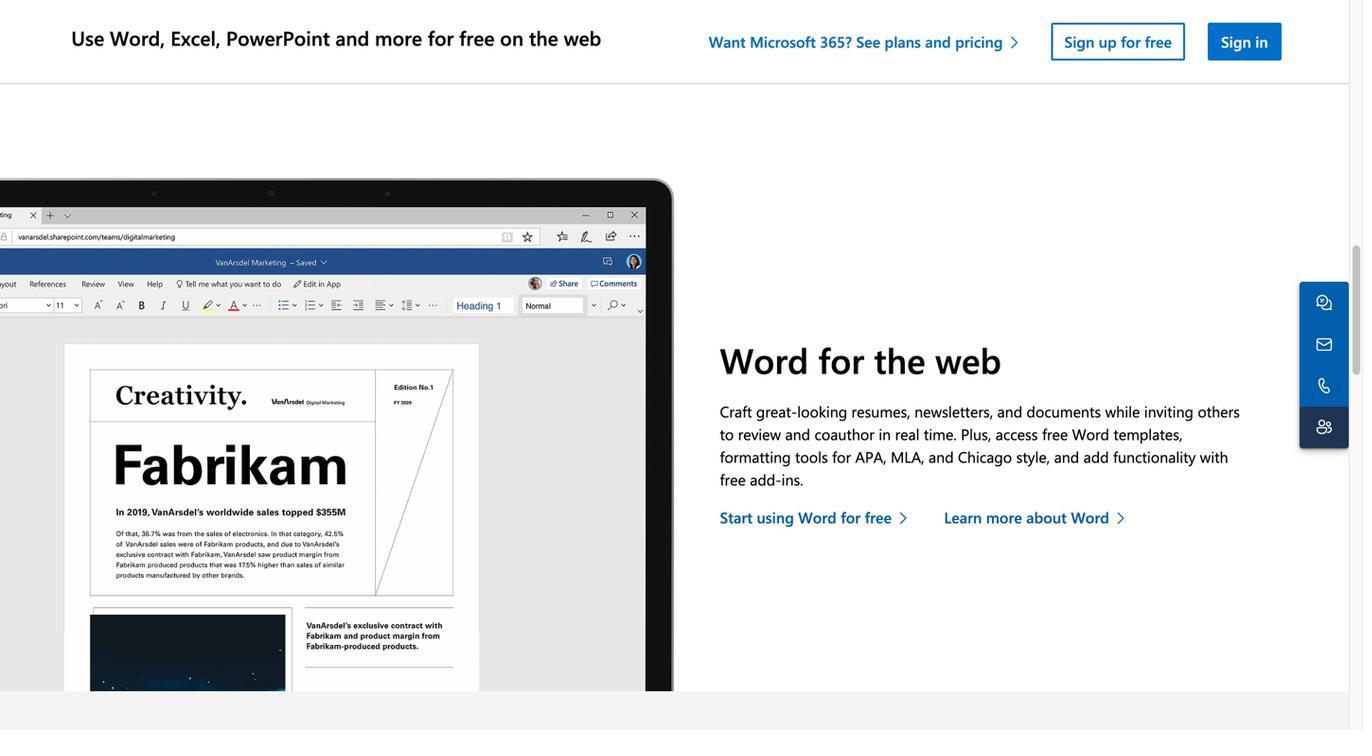 Task type: describe. For each thing, give the bounding box(es) containing it.
for up looking
[[818, 337, 864, 384]]

and inside the familiar microsoft 365 experience you know and trust, so there's nothing new to learn.
[[805, 0, 830, 9]]

and up access
[[997, 402, 1023, 422]]

sign for sign up for free
[[1065, 31, 1095, 52]]

at
[[190, 0, 203, 9]]

the inside use word, excel, powerpoint and more for free on the web element
[[529, 25, 558, 51]]

and inside share your documents with anyone and work together in real-time.
[[1137, 0, 1162, 7]]

about
[[1026, 508, 1067, 528]]

0 horizontal spatial work
[[160, 11, 193, 32]]

add-
[[750, 470, 782, 490]]

microsoft inside use word, excel, powerpoint and more for free on the web element
[[750, 31, 816, 52]]

together
[[1203, 0, 1261, 7]]

documents inside share your documents with anyone and work together in real-time.
[[972, 0, 1047, 7]]

with inside the "craft great-looking resumes, newsletters, and documents while inviting others to review and coauthor in real time. plus, access free word templates, formatting tools for apa, mla, and chicago style, and add functionality with free add-ins."
[[1200, 447, 1228, 467]]

want microsoft 365? see plans and pricing link
[[709, 31, 1029, 52]]

experience
[[660, 0, 732, 9]]

templates,
[[1114, 424, 1183, 445]]

sign for sign in
[[1221, 31, 1251, 52]]

learn more about word
[[944, 508, 1109, 528]]

word up great- on the bottom
[[720, 337, 809, 384]]

familiar
[[510, 0, 559, 9]]

sign up for free
[[1065, 31, 1172, 52]]

and up tools
[[785, 424, 810, 445]]

word right about
[[1071, 508, 1109, 528]]

whether you're at work or on the go, create your best work on your favorite browser.
[[82, 0, 442, 32]]

formatting
[[720, 447, 791, 467]]

your inside share your documents with anyone and work together in real-time.
[[938, 0, 968, 7]]

newsletters,
[[915, 402, 993, 422]]

word for the web
[[720, 337, 1001, 384]]

in inside the sign in link
[[1255, 31, 1268, 52]]

craft great-looking resumes, newsletters, and documents while inviting others to review and coauthor in real time. plus, access free word templates, formatting tools for apa, mla, and chicago style, and add functionality with free add-ins.
[[720, 402, 1240, 490]]

learn
[[944, 508, 982, 528]]

nothing
[[637, 11, 690, 32]]

while
[[1105, 402, 1140, 422]]

want microsoft 365? see plans and pricing
[[709, 31, 1003, 52]]

1 horizontal spatial work
[[207, 0, 239, 9]]

the
[[481, 0, 505, 9]]

for down apa,
[[841, 508, 861, 528]]

pricing
[[955, 31, 1003, 52]]

go,
[[309, 0, 330, 9]]

ins.
[[782, 470, 803, 490]]

the inside the whether you're at work or on the go, create your best work on your favorite browser.
[[283, 0, 305, 9]]

1 horizontal spatial web
[[935, 337, 1001, 384]]

free down formatting
[[720, 470, 746, 490]]

others
[[1198, 402, 1240, 422]]

365
[[631, 0, 655, 9]]

0 horizontal spatial more
[[375, 25, 422, 51]]

great-
[[756, 402, 797, 422]]

work inside share your documents with anyone and work together in real-time.
[[1166, 0, 1199, 7]]

browser.
[[307, 11, 364, 32]]

you're
[[144, 0, 186, 9]]

whether
[[82, 0, 140, 9]]

excel,
[[170, 25, 221, 51]]

with inside share your documents with anyone and work together in real-time.
[[1051, 0, 1079, 7]]

coauthor
[[815, 424, 875, 445]]

a laptop screen displaying a word document with multiple authors editing in word on the web image
[[0, 177, 674, 692]]

functionality
[[1113, 447, 1196, 467]]

or
[[243, 0, 258, 9]]

new
[[694, 11, 721, 32]]

and right mla,
[[929, 447, 954, 467]]

word inside the "craft great-looking resumes, newsletters, and documents while inviting others to review and coauthor in real time. plus, access free word templates, formatting tools for apa, mla, and chicago style, and add functionality with free add-ins."
[[1072, 424, 1109, 445]]

craft
[[720, 402, 752, 422]]



Task type: vqa. For each thing, say whether or not it's contained in the screenshot.
Center,
no



Task type: locate. For each thing, give the bounding box(es) containing it.
review
[[738, 424, 781, 445]]

2 horizontal spatial your
[[938, 0, 968, 7]]

1 horizontal spatial time.
[[1086, 10, 1119, 30]]

1 horizontal spatial with
[[1200, 447, 1228, 467]]

to
[[725, 11, 739, 32], [720, 424, 734, 445]]

your right 'share' on the right top of the page
[[938, 0, 968, 7]]

0 vertical spatial microsoft
[[563, 0, 627, 9]]

add
[[1084, 447, 1109, 467]]

you
[[736, 0, 761, 9]]

for
[[428, 25, 454, 51], [1121, 31, 1141, 52], [818, 337, 864, 384], [832, 447, 851, 467], [841, 508, 861, 528]]

work
[[207, 0, 239, 9], [1166, 0, 1199, 7], [160, 11, 193, 32]]

start
[[720, 508, 753, 528]]

2 horizontal spatial work
[[1166, 0, 1199, 7]]

sign in link
[[1208, 23, 1282, 61]]

access
[[996, 424, 1038, 445]]

with down others
[[1200, 447, 1228, 467]]

documents up pricing
[[972, 0, 1047, 7]]

want
[[709, 31, 746, 52]]

sign down together
[[1221, 31, 1251, 52]]

documents
[[972, 0, 1047, 7], [1027, 402, 1101, 422]]

microsoft inside the familiar microsoft 365 experience you know and trust, so there's nothing new to learn.
[[563, 0, 627, 9]]

start using word for free
[[720, 508, 892, 528]]

web up newsletters,
[[935, 337, 1001, 384]]

1 vertical spatial time.
[[924, 424, 957, 445]]

for down "coauthor"
[[832, 447, 851, 467]]

share
[[897, 0, 934, 7]]

0 vertical spatial web
[[564, 25, 601, 51]]

in inside share your documents with anyone and work together in real-time.
[[1265, 0, 1277, 7]]

free inside start using word for free link
[[865, 508, 892, 528]]

on
[[262, 0, 279, 9], [197, 11, 214, 32], [500, 25, 524, 51]]

see
[[856, 31, 881, 52]]

sign
[[1065, 31, 1095, 52], [1221, 31, 1251, 52]]

0 horizontal spatial time.
[[924, 424, 957, 445]]

looking
[[797, 402, 847, 422]]

in
[[1265, 0, 1277, 7], [1255, 31, 1268, 52], [879, 424, 891, 445]]

0 vertical spatial in
[[1265, 0, 1277, 7]]

word up add
[[1072, 424, 1109, 445]]

free down apa,
[[865, 508, 892, 528]]

0 vertical spatial documents
[[972, 0, 1047, 7]]

1 horizontal spatial sign
[[1221, 31, 1251, 52]]

apa,
[[855, 447, 887, 467]]

and left add
[[1054, 447, 1079, 467]]

favorite
[[253, 11, 303, 32]]

0 horizontal spatial web
[[564, 25, 601, 51]]

web left "nothing"
[[564, 25, 601, 51]]

and left trust,
[[805, 0, 830, 9]]

sign down real-
[[1065, 31, 1095, 52]]

the familiar microsoft 365 experience you know and trust, so there's nothing new to learn.
[[481, 0, 868, 32]]

plans
[[885, 31, 921, 52]]

1 horizontal spatial on
[[262, 0, 279, 9]]

the up favorite
[[283, 0, 305, 9]]

0 vertical spatial the
[[283, 0, 305, 9]]

0 horizontal spatial your
[[219, 11, 249, 32]]

and down create
[[335, 25, 369, 51]]

inviting
[[1144, 402, 1194, 422]]

time. down the anyone
[[1086, 10, 1119, 30]]

documents up access
[[1027, 402, 1101, 422]]

plus,
[[961, 424, 991, 445]]

the down familiar
[[529, 25, 558, 51]]

chicago
[[958, 447, 1012, 467]]

up
[[1099, 31, 1117, 52]]

microsoft up there's at the top left of the page
[[563, 0, 627, 9]]

your down or
[[219, 11, 249, 32]]

for right up
[[1121, 31, 1141, 52]]

with
[[1051, 0, 1079, 7], [1200, 447, 1228, 467]]

to down you
[[725, 11, 739, 32]]

use
[[71, 25, 104, 51]]

learn.
[[744, 11, 780, 32]]

microsoft
[[563, 0, 627, 9], [750, 31, 816, 52]]

0 vertical spatial with
[[1051, 0, 1079, 7]]

2 sign from the left
[[1221, 31, 1251, 52]]

in right together
[[1265, 0, 1277, 7]]

1 horizontal spatial the
[[529, 25, 558, 51]]

more down best
[[375, 25, 422, 51]]

there's
[[588, 11, 633, 32]]

1 vertical spatial documents
[[1027, 402, 1101, 422]]

0 horizontal spatial with
[[1051, 0, 1079, 7]]

real
[[895, 424, 920, 445]]

learn more about word link
[[944, 507, 1135, 529]]

create
[[334, 0, 375, 9]]

1 vertical spatial web
[[935, 337, 1001, 384]]

for inside the "craft great-looking resumes, newsletters, and documents while inviting others to review and coauthor in real time. plus, access free word templates, formatting tools for apa, mla, and chicago style, and add functionality with free add-ins."
[[832, 447, 851, 467]]

and
[[805, 0, 830, 9], [1137, 0, 1162, 7], [335, 25, 369, 51], [925, 31, 951, 52], [997, 402, 1023, 422], [785, 424, 810, 445], [929, 447, 954, 467], [1054, 447, 1079, 467]]

in down together
[[1255, 31, 1268, 52]]

sign in
[[1221, 31, 1268, 52]]

and right plans at the top of page
[[925, 31, 951, 52]]

word right using
[[798, 508, 837, 528]]

share your documents with anyone and work together in real-time.
[[897, 0, 1277, 30]]

to inside the familiar microsoft 365 experience you know and trust, so there's nothing new to learn.
[[725, 11, 739, 32]]

trust,
[[834, 0, 868, 9]]

0 horizontal spatial on
[[197, 11, 214, 32]]

time.
[[1086, 10, 1119, 30], [924, 424, 957, 445]]

in inside the "craft great-looking resumes, newsletters, and documents while inviting others to review and coauthor in real time. plus, access free word templates, formatting tools for apa, mla, and chicago style, and add functionality with free add-ins."
[[879, 424, 891, 445]]

powerpoint
[[226, 25, 330, 51]]

free right up
[[1145, 31, 1172, 52]]

on down the 'the'
[[500, 25, 524, 51]]

work right at
[[207, 0, 239, 9]]

and right the anyone
[[1137, 0, 1162, 7]]

365?
[[820, 31, 852, 52]]

2 vertical spatial the
[[874, 337, 926, 384]]

real-
[[1055, 10, 1086, 30]]

word
[[720, 337, 809, 384], [1072, 424, 1109, 445], [798, 508, 837, 528], [1071, 508, 1109, 528]]

microsoft down know
[[750, 31, 816, 52]]

free
[[459, 25, 495, 51], [1145, 31, 1172, 52], [1042, 424, 1068, 445], [720, 470, 746, 490], [865, 508, 892, 528]]

the up resumes, at the bottom right
[[874, 337, 926, 384]]

free up style,
[[1042, 424, 1068, 445]]

use word, excel, powerpoint and more for free on the web element
[[67, 0, 1293, 83]]

start using word for free link
[[720, 507, 917, 529]]

know
[[765, 0, 801, 9]]

1 horizontal spatial your
[[379, 0, 409, 9]]

best
[[414, 0, 442, 9]]

2 horizontal spatial on
[[500, 25, 524, 51]]

using
[[757, 508, 794, 528]]

tools
[[795, 447, 828, 467]]

on down at
[[197, 11, 214, 32]]

more right learn
[[986, 508, 1022, 528]]

on up favorite
[[262, 0, 279, 9]]

word,
[[110, 25, 165, 51]]

documents inside the "craft great-looking resumes, newsletters, and documents while inviting others to review and coauthor in real time. plus, access free word templates, formatting tools for apa, mla, and chicago style, and add functionality with free add-ins."
[[1027, 402, 1101, 422]]

sign up for free link
[[1051, 23, 1185, 61]]

use word, excel, powerpoint and more for free on the web
[[71, 25, 601, 51]]

to down craft
[[720, 424, 734, 445]]

free down the 'the'
[[459, 25, 495, 51]]

time. inside the "craft great-looking resumes, newsletters, and documents while inviting others to review and coauthor in real time. plus, access free word templates, formatting tools for apa, mla, and chicago style, and add functionality with free add-ins."
[[924, 424, 957, 445]]

for down best
[[428, 25, 454, 51]]

resumes,
[[852, 402, 910, 422]]

1 vertical spatial to
[[720, 424, 734, 445]]

time. inside share your documents with anyone and work together in real-time.
[[1086, 10, 1119, 30]]

work left together
[[1166, 0, 1199, 7]]

1 vertical spatial more
[[986, 508, 1022, 528]]

0 horizontal spatial microsoft
[[563, 0, 627, 9]]

your
[[379, 0, 409, 9], [938, 0, 968, 7], [219, 11, 249, 32]]

1 vertical spatial with
[[1200, 447, 1228, 467]]

1 horizontal spatial microsoft
[[750, 31, 816, 52]]

0 horizontal spatial the
[[283, 0, 305, 9]]

0 vertical spatial time.
[[1086, 10, 1119, 30]]

0 horizontal spatial sign
[[1065, 31, 1095, 52]]

the
[[283, 0, 305, 9], [529, 25, 558, 51], [874, 337, 926, 384]]

work down you're
[[160, 11, 193, 32]]

free inside sign up for free link
[[1145, 31, 1172, 52]]

your left best
[[379, 0, 409, 9]]

1 horizontal spatial more
[[986, 508, 1022, 528]]

1 sign from the left
[[1065, 31, 1095, 52]]

2 horizontal spatial the
[[874, 337, 926, 384]]

1 vertical spatial the
[[529, 25, 558, 51]]

anyone
[[1084, 0, 1133, 7]]

to inside the "craft great-looking resumes, newsletters, and documents while inviting others to review and coauthor in real time. plus, access free word templates, formatting tools for apa, mla, and chicago style, and add functionality with free add-ins."
[[720, 424, 734, 445]]

mla,
[[891, 447, 925, 467]]

0 vertical spatial more
[[375, 25, 422, 51]]

2 vertical spatial in
[[879, 424, 891, 445]]

1 vertical spatial in
[[1255, 31, 1268, 52]]

0 vertical spatial to
[[725, 11, 739, 32]]

more
[[375, 25, 422, 51], [986, 508, 1022, 528]]

time. down newsletters,
[[924, 424, 957, 445]]

style,
[[1016, 447, 1050, 467]]

1 vertical spatial microsoft
[[750, 31, 816, 52]]

with up real-
[[1051, 0, 1079, 7]]

in left real
[[879, 424, 891, 445]]

so
[[569, 11, 584, 32]]

web
[[564, 25, 601, 51], [935, 337, 1001, 384]]



